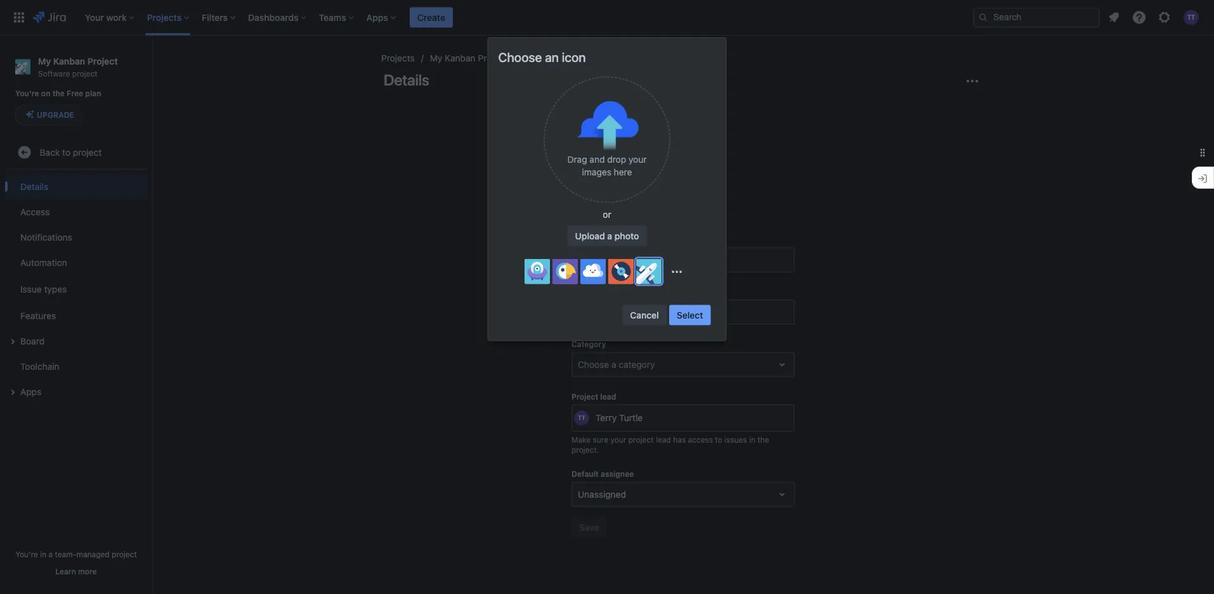 Task type: vqa. For each thing, say whether or not it's contained in the screenshot.
the Details link
yes



Task type: locate. For each thing, give the bounding box(es) containing it.
access
[[688, 436, 713, 445]]

choose
[[498, 50, 542, 65], [578, 360, 609, 370]]

types
[[44, 284, 67, 295]]

a left team- in the left bottom of the page
[[49, 551, 53, 559]]

search image
[[978, 12, 988, 23]]

cancel button
[[622, 305, 667, 326]]

1 vertical spatial you're
[[15, 551, 38, 559]]

1 horizontal spatial kanban
[[445, 53, 476, 63]]

assignee
[[601, 470, 634, 479]]

choose down category
[[578, 360, 609, 370]]

my kanban project
[[430, 53, 507, 63]]

the
[[52, 89, 65, 98], [758, 436, 769, 445]]

photo
[[615, 231, 639, 241]]

board button
[[5, 329, 147, 354]]

select
[[677, 310, 703, 321]]

0 horizontal spatial choose
[[498, 50, 542, 65]]

0 horizontal spatial in
[[40, 551, 46, 559]]

you're left team- in the left bottom of the page
[[15, 551, 38, 559]]

turtle
[[619, 413, 643, 424]]

0 horizontal spatial lead
[[600, 393, 616, 401]]

project up plan
[[87, 56, 118, 66]]

has
[[673, 436, 686, 445]]

project down primary element
[[478, 53, 507, 63]]

details up access
[[20, 181, 48, 192]]

icon
[[562, 50, 586, 65]]

create button
[[410, 7, 453, 28]]

to right the back
[[62, 147, 70, 158]]

drag
[[567, 154, 587, 165]]

1 open image from the top
[[774, 357, 790, 373]]

group
[[5, 170, 147, 409]]

upgrade
[[37, 111, 74, 119]]

0 horizontal spatial your
[[610, 436, 626, 445]]

2 you're from the top
[[15, 551, 38, 559]]

Search field
[[973, 7, 1100, 28]]

access
[[20, 207, 50, 217]]

apps
[[20, 387, 41, 397]]

show more image
[[667, 262, 687, 282]]

0 vertical spatial details
[[384, 71, 429, 89]]

1 horizontal spatial your
[[629, 154, 647, 165]]

default
[[572, 470, 599, 479]]

project
[[478, 53, 507, 63], [522, 53, 551, 63], [87, 56, 118, 66], [572, 393, 598, 401]]

my right projects
[[430, 53, 442, 63]]

lead
[[600, 393, 616, 401], [656, 436, 671, 445]]

the right on
[[52, 89, 65, 98]]

0 vertical spatial the
[[52, 89, 65, 98]]

choose left an
[[498, 50, 542, 65]]

0 horizontal spatial to
[[62, 147, 70, 158]]

choose for choose an icon
[[498, 50, 542, 65]]

kanban inside my kanban project software project
[[53, 56, 85, 66]]

0 vertical spatial in
[[749, 436, 755, 445]]

1 horizontal spatial details
[[384, 71, 429, 89]]

1 vertical spatial to
[[715, 436, 722, 445]]

1 horizontal spatial my
[[430, 53, 442, 63]]

notifications link
[[5, 225, 147, 250]]

1 vertical spatial choose
[[578, 360, 609, 370]]

0 vertical spatial to
[[62, 147, 70, 158]]

my inside my kanban project software project
[[38, 56, 51, 66]]

to inside 'make sure your project lead has access to issues in the project.'
[[715, 436, 722, 445]]

images
[[582, 167, 611, 178]]

settings
[[554, 53, 586, 63]]

issue
[[20, 284, 42, 295]]

a left photo
[[607, 231, 612, 241]]

make sure your project lead has access to issues in the project.
[[572, 436, 769, 455]]

1 horizontal spatial choose
[[578, 360, 609, 370]]

1 horizontal spatial in
[[749, 436, 755, 445]]

board
[[20, 336, 45, 347]]

1 horizontal spatial to
[[715, 436, 722, 445]]

1 vertical spatial your
[[610, 436, 626, 445]]

back
[[40, 147, 60, 158]]

details down projects link
[[384, 71, 429, 89]]

issues
[[724, 436, 747, 445]]

1 vertical spatial the
[[758, 436, 769, 445]]

0 vertical spatial choose
[[498, 50, 542, 65]]

a left category
[[611, 360, 616, 370]]

in left team- in the left bottom of the page
[[40, 551, 46, 559]]

project inside my kanban project software project
[[72, 69, 97, 78]]

my up software
[[38, 56, 51, 66]]

on
[[41, 89, 50, 98]]

0 vertical spatial lead
[[600, 393, 616, 401]]

choose inside dialog
[[498, 50, 542, 65]]

my kanban project link
[[430, 51, 507, 66]]

to
[[62, 147, 70, 158], [715, 436, 722, 445]]

2 open image from the top
[[774, 487, 790, 503]]

key
[[572, 288, 585, 297]]

the right issues
[[758, 436, 769, 445]]

choose an icon
[[498, 50, 586, 65]]

in
[[749, 436, 755, 445], [40, 551, 46, 559]]

a
[[607, 231, 612, 241], [611, 360, 616, 370], [49, 551, 53, 559]]

1 vertical spatial open image
[[774, 487, 790, 503]]

your inside 'make sure your project lead has access to issues in the project.'
[[610, 436, 626, 445]]

open image
[[774, 357, 790, 373], [774, 487, 790, 503]]

a inside button
[[607, 231, 612, 241]]

you're left on
[[15, 89, 39, 98]]

project avatar image
[[643, 107, 724, 188]]

project.
[[572, 446, 599, 455]]

1 vertical spatial in
[[40, 551, 46, 559]]

lead up terry
[[600, 393, 616, 401]]

my
[[430, 53, 442, 63], [38, 56, 51, 66]]

kanban down "create" button
[[445, 53, 476, 63]]

jira image
[[33, 10, 66, 25], [33, 10, 66, 25]]

drag and drop your images here
[[567, 154, 647, 178]]

project settings
[[522, 53, 586, 63]]

1 vertical spatial a
[[611, 360, 616, 370]]

in right issues
[[749, 436, 755, 445]]

0 vertical spatial a
[[607, 231, 612, 241]]

group containing details
[[5, 170, 147, 409]]

project up details link
[[73, 147, 102, 158]]

1 horizontal spatial lead
[[656, 436, 671, 445]]

a for category
[[611, 360, 616, 370]]

details link
[[5, 174, 147, 199]]

Name field
[[573, 249, 794, 272]]

you're
[[15, 89, 39, 98], [15, 551, 38, 559]]

toolchain link
[[5, 354, 147, 380]]

features
[[20, 311, 56, 321]]

0 vertical spatial open image
[[774, 357, 790, 373]]

create
[[417, 12, 445, 23]]

1 you're from the top
[[15, 89, 39, 98]]

1 vertical spatial lead
[[656, 436, 671, 445]]

0 horizontal spatial details
[[20, 181, 48, 192]]

lead left the has
[[656, 436, 671, 445]]

0 vertical spatial you're
[[15, 89, 39, 98]]

project up plan
[[72, 69, 97, 78]]

0 vertical spatial your
[[629, 154, 647, 165]]

project left the settings
[[522, 53, 551, 63]]

to left issues
[[715, 436, 722, 445]]

choose an icon dialog
[[488, 38, 726, 341]]

kanban up software
[[53, 56, 85, 66]]

project right managed
[[112, 551, 137, 559]]

0 horizontal spatial my
[[38, 56, 51, 66]]

0 horizontal spatial kanban
[[53, 56, 85, 66]]

your up here
[[629, 154, 647, 165]]

automation
[[20, 257, 67, 268]]

plan
[[85, 89, 101, 98]]

your
[[629, 154, 647, 165], [610, 436, 626, 445]]

kanban
[[445, 53, 476, 63], [53, 56, 85, 66]]

details
[[384, 71, 429, 89], [20, 181, 48, 192]]

1 horizontal spatial the
[[758, 436, 769, 445]]

your right sure
[[610, 436, 626, 445]]

open image for choose a category
[[774, 357, 790, 373]]

1 vertical spatial details
[[20, 181, 48, 192]]

project
[[72, 69, 97, 78], [73, 147, 102, 158], [628, 436, 654, 445], [112, 551, 137, 559]]

project down turtle
[[628, 436, 654, 445]]



Task type: describe. For each thing, give the bounding box(es) containing it.
choose a category
[[578, 360, 655, 370]]

0 horizontal spatial the
[[52, 89, 65, 98]]

terry turtle image
[[574, 411, 589, 426]]

default assignee
[[572, 470, 634, 479]]

drop
[[607, 154, 626, 165]]

drag and drop your images here element
[[554, 153, 660, 179]]

the inside 'make sure your project lead has access to issues in the project.'
[[758, 436, 769, 445]]

upload
[[575, 231, 605, 241]]

toolchain
[[20, 362, 59, 372]]

automation link
[[5, 250, 147, 276]]

back to project link
[[5, 140, 147, 165]]

and
[[590, 154, 605, 165]]

a for photo
[[607, 231, 612, 241]]

managed
[[76, 551, 110, 559]]

sure
[[593, 436, 608, 445]]

lead inside 'make sure your project lead has access to issues in the project.'
[[656, 436, 671, 445]]

notifications
[[20, 232, 72, 243]]

project lead
[[572, 393, 616, 401]]

unassigned
[[578, 490, 626, 500]]

terry turtle
[[596, 413, 643, 424]]

upgrade button
[[16, 105, 84, 125]]

learn more button
[[55, 567, 97, 577]]

category
[[619, 360, 655, 370]]

you're for you're on the free plan
[[15, 89, 39, 98]]

software
[[38, 69, 70, 78]]

name
[[572, 236, 593, 245]]

category
[[572, 340, 606, 349]]

learn
[[55, 568, 76, 577]]

projects
[[381, 53, 415, 63]]

apps button
[[5, 380, 147, 405]]

your inside drag and drop your images here
[[629, 154, 647, 165]]

cancel
[[630, 310, 659, 321]]

more
[[78, 568, 97, 577]]

choose for choose a category
[[578, 360, 609, 370]]

kanban for my kanban project
[[445, 53, 476, 63]]

my for my kanban project software project
[[38, 56, 51, 66]]

upload image image
[[575, 101, 639, 150]]

open image for unassigned
[[774, 487, 790, 503]]

projects link
[[381, 51, 415, 66]]

free
[[67, 89, 83, 98]]

features link
[[5, 303, 147, 329]]

details inside group
[[20, 181, 48, 192]]

2 vertical spatial a
[[49, 551, 53, 559]]

project inside the my kanban project link
[[478, 53, 507, 63]]

make
[[572, 436, 591, 445]]

back to project
[[40, 147, 102, 158]]

kanban for my kanban project software project
[[53, 56, 85, 66]]

access link
[[5, 199, 147, 225]]

here
[[614, 167, 632, 178]]

upload a photo button
[[567, 226, 647, 246]]

my for my kanban project
[[430, 53, 442, 63]]

an
[[545, 50, 559, 65]]

primary element
[[8, 0, 973, 35]]

Key field
[[573, 301, 794, 324]]

you're on the free plan
[[15, 89, 101, 98]]

create banner
[[0, 0, 1214, 36]]

you're in a team-managed project
[[15, 551, 137, 559]]

project settings link
[[522, 51, 586, 66]]

upload a photo
[[575, 231, 639, 241]]

or
[[603, 209, 611, 220]]

project inside project settings link
[[522, 53, 551, 63]]

select a default avatar option group
[[525, 259, 664, 285]]

project inside my kanban project software project
[[87, 56, 118, 66]]

terry
[[596, 413, 617, 424]]

issue types
[[20, 284, 67, 295]]

select button
[[669, 305, 711, 326]]

project inside 'make sure your project lead has access to issues in the project.'
[[628, 436, 654, 445]]

issue types link
[[5, 276, 147, 303]]

you're for you're in a team-managed project
[[15, 551, 38, 559]]

project up terry turtle icon
[[572, 393, 598, 401]]

team-
[[55, 551, 76, 559]]

in inside 'make sure your project lead has access to issues in the project.'
[[749, 436, 755, 445]]

my kanban project software project
[[38, 56, 118, 78]]

learn more
[[55, 568, 97, 577]]



